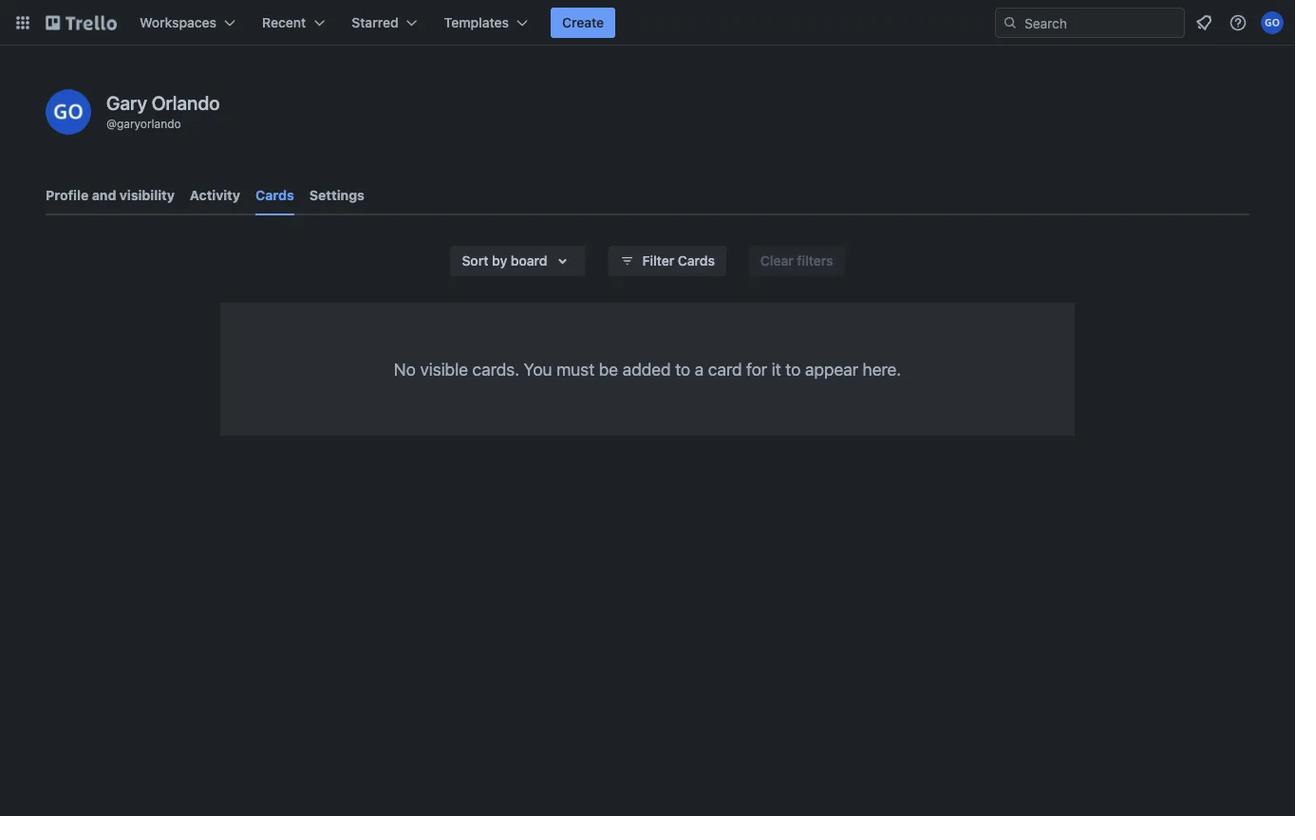 Task type: vqa. For each thing, say whether or not it's contained in the screenshot.
for
yes



Task type: describe. For each thing, give the bounding box(es) containing it.
back to home image
[[46, 8, 117, 38]]

visible
[[420, 359, 468, 379]]

sort by board
[[462, 253, 548, 269]]

you
[[524, 359, 552, 379]]

profile and visibility
[[46, 188, 175, 203]]

primary element
[[0, 0, 1295, 46]]

be
[[599, 359, 618, 379]]

for
[[747, 359, 768, 379]]

gary orlando @ garyorlando
[[106, 91, 220, 130]]

gary orlando (garyorlando) image
[[1261, 11, 1284, 34]]

activity link
[[190, 179, 240, 213]]

profile
[[46, 188, 89, 203]]

0 notifications image
[[1193, 11, 1216, 34]]

cards inside button
[[678, 253, 715, 269]]

clear filters button
[[749, 246, 845, 276]]

must
[[557, 359, 595, 379]]

Search field
[[1018, 9, 1184, 37]]

orlando
[[152, 91, 220, 113]]

clear
[[761, 253, 794, 269]]

filter
[[643, 253, 675, 269]]

and
[[92, 188, 116, 203]]

card
[[708, 359, 742, 379]]

starred
[[352, 15, 399, 30]]

starred button
[[340, 8, 429, 38]]

workspaces
[[140, 15, 217, 30]]

filter cards button
[[608, 246, 727, 276]]

no
[[394, 359, 416, 379]]

here.
[[863, 359, 901, 379]]

settings
[[309, 188, 365, 203]]

board
[[511, 253, 548, 269]]



Task type: locate. For each thing, give the bounding box(es) containing it.
create button
[[551, 8, 616, 38]]

1 horizontal spatial cards
[[678, 253, 715, 269]]

@
[[106, 117, 117, 130]]

1 vertical spatial cards
[[678, 253, 715, 269]]

added
[[623, 359, 671, 379]]

1 to from the left
[[675, 359, 691, 379]]

a
[[695, 359, 704, 379]]

sort
[[462, 253, 489, 269]]

cards right activity
[[255, 188, 294, 203]]

by
[[492, 253, 507, 269]]

cards.
[[473, 359, 520, 379]]

gary
[[106, 91, 147, 113]]

profile and visibility link
[[46, 179, 175, 213]]

sort by board button
[[451, 246, 586, 276]]

0 horizontal spatial to
[[675, 359, 691, 379]]

clear filters
[[761, 253, 833, 269]]

2 to from the left
[[786, 359, 801, 379]]

recent button
[[251, 8, 336, 38]]

open information menu image
[[1229, 13, 1248, 32]]

templates button
[[433, 8, 539, 38]]

0 vertical spatial cards
[[255, 188, 294, 203]]

search image
[[1003, 15, 1018, 30]]

to right it
[[786, 359, 801, 379]]

templates
[[444, 15, 509, 30]]

filters
[[797, 253, 833, 269]]

to left a
[[675, 359, 691, 379]]

garyorlando
[[117, 117, 181, 130]]

create
[[562, 15, 604, 30]]

workspaces button
[[128, 8, 247, 38]]

filter cards
[[643, 253, 715, 269]]

cards
[[255, 188, 294, 203], [678, 253, 715, 269]]

gary orlando (garyorlando) image
[[46, 89, 91, 135]]

cards right filter
[[678, 253, 715, 269]]

visibility
[[120, 188, 175, 203]]

recent
[[262, 15, 306, 30]]

no visible cards. you must be added to a card for it to appear here.
[[394, 359, 901, 379]]

1 horizontal spatial to
[[786, 359, 801, 379]]

cards link
[[255, 179, 294, 216]]

activity
[[190, 188, 240, 203]]

it
[[772, 359, 781, 379]]

settings link
[[309, 179, 365, 213]]

to
[[675, 359, 691, 379], [786, 359, 801, 379]]

appear
[[805, 359, 859, 379]]

0 horizontal spatial cards
[[255, 188, 294, 203]]



